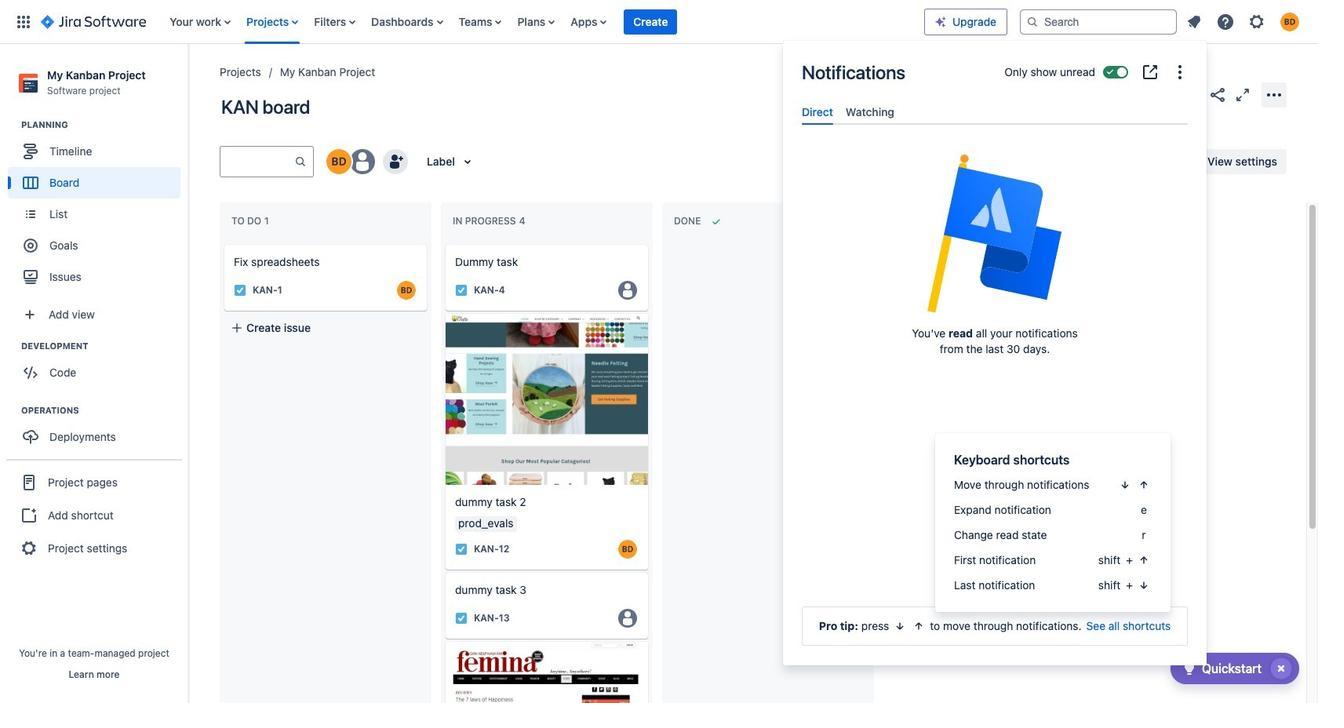Task type: vqa. For each thing, say whether or not it's contained in the screenshot.
2nd Task icon from right
no



Task type: describe. For each thing, give the bounding box(es) containing it.
enter full screen image
[[1234, 85, 1252, 104]]

development image
[[2, 337, 21, 356]]

0 vertical spatial arrow up image
[[1138, 479, 1150, 491]]

create issue image
[[213, 234, 232, 253]]

0 horizontal spatial list
[[162, 0, 924, 44]]

create issue image
[[435, 234, 454, 253]]

sidebar navigation image
[[171, 63, 206, 94]]

your profile and settings image
[[1281, 12, 1299, 31]]

goal image
[[24, 239, 38, 253]]

dismiss quickstart image
[[1269, 656, 1294, 681]]

1 task image from the top
[[455, 284, 468, 297]]

settings image
[[1248, 12, 1267, 31]]

0 vertical spatial task image
[[234, 284, 246, 297]]

add people image
[[386, 152, 405, 171]]

heading for 'operations' icon
[[21, 404, 188, 417]]

group for 'operations' icon
[[8, 404, 188, 458]]

sidebar element
[[0, 44, 188, 703]]

Search this board text field
[[221, 148, 294, 176]]

arrow up image
[[1138, 554, 1150, 567]]

notifications image
[[1185, 12, 1204, 31]]

star kan board image
[[1183, 85, 1202, 104]]

more actions image
[[1265, 85, 1284, 104]]



Task type: locate. For each thing, give the bounding box(es) containing it.
1 vertical spatial task image
[[455, 543, 468, 555]]

1 vertical spatial heading
[[21, 340, 188, 352]]

None search field
[[1020, 9, 1177, 34]]

1 horizontal spatial list
[[1180, 7, 1309, 36]]

heading for development icon
[[21, 340, 188, 352]]

open notifications in a new tab image
[[1141, 63, 1160, 82]]

1 vertical spatial arrow down image
[[1138, 579, 1150, 592]]

operations image
[[2, 401, 21, 420]]

1 horizontal spatial task image
[[455, 612, 468, 624]]

0 vertical spatial heading
[[21, 119, 188, 131]]

arrow down image
[[1119, 479, 1132, 491], [1138, 579, 1150, 592]]

2 vertical spatial heading
[[21, 404, 188, 417]]

2 task image from the top
[[455, 543, 468, 555]]

heading
[[21, 119, 188, 131], [21, 340, 188, 352], [21, 404, 188, 417]]

heading for planning image
[[21, 119, 188, 131]]

arrow up image
[[1138, 479, 1150, 491], [913, 620, 925, 632]]

task image
[[455, 284, 468, 297], [455, 543, 468, 555]]

1 vertical spatial task image
[[455, 612, 468, 624]]

1 vertical spatial arrow up image
[[913, 620, 925, 632]]

in progress element
[[453, 215, 529, 227]]

arrow up image up arrow up icon
[[1138, 479, 1150, 491]]

group for development icon
[[8, 340, 188, 393]]

1 heading from the top
[[21, 119, 188, 131]]

more image
[[1171, 63, 1190, 82]]

group for planning image
[[8, 119, 188, 298]]

0 horizontal spatial task image
[[234, 284, 246, 297]]

1 horizontal spatial arrow up image
[[1138, 479, 1150, 491]]

search image
[[1026, 15, 1039, 28]]

group
[[8, 119, 188, 298], [8, 340, 188, 393], [8, 404, 188, 458], [6, 459, 182, 571]]

2 heading from the top
[[21, 340, 188, 352]]

banner
[[0, 0, 1318, 44]]

1 horizontal spatial arrow down image
[[1138, 579, 1150, 592]]

0 horizontal spatial arrow up image
[[913, 620, 925, 632]]

0 horizontal spatial arrow down image
[[1119, 479, 1132, 491]]

tab list
[[796, 99, 1194, 125]]

0 vertical spatial task image
[[455, 284, 468, 297]]

task image
[[234, 284, 246, 297], [455, 612, 468, 624]]

appswitcher icon image
[[14, 12, 33, 31]]

to do element
[[231, 215, 272, 227]]

tab panel
[[796, 125, 1194, 139]]

0 vertical spatial arrow down image
[[1119, 479, 1132, 491]]

3 heading from the top
[[21, 404, 188, 417]]

list item
[[624, 0, 678, 44]]

arrow down image
[[894, 620, 907, 632]]

jira software image
[[41, 12, 146, 31], [41, 12, 146, 31]]

planning image
[[2, 116, 21, 134]]

arrow up image right arrow down image
[[913, 620, 925, 632]]

Search field
[[1020, 9, 1177, 34]]

dialog
[[783, 41, 1207, 665]]

primary element
[[9, 0, 924, 44]]

help image
[[1216, 12, 1235, 31]]

list
[[162, 0, 924, 44], [1180, 7, 1309, 36]]



